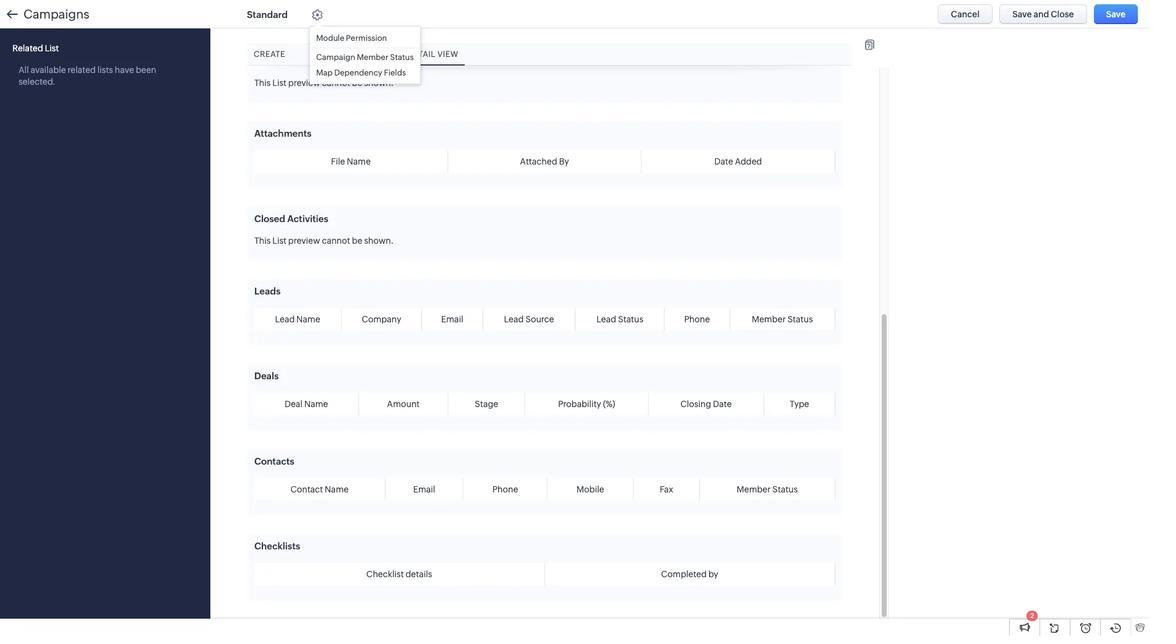 Task type: vqa. For each thing, say whether or not it's contained in the screenshot.
top This List preview cannot be shown.
yes



Task type: describe. For each thing, give the bounding box(es) containing it.
1 shown. from the top
[[364, 78, 394, 88]]

name for attachments
[[347, 157, 371, 167]]

name for deals
[[304, 399, 328, 409]]

attached by
[[520, 157, 569, 167]]

probability
[[558, 399, 601, 409]]

added
[[735, 157, 762, 167]]

1 vertical spatial date
[[713, 399, 732, 409]]

1 this from the top
[[254, 78, 271, 88]]

name for leads
[[296, 314, 320, 324]]

(%)
[[603, 399, 615, 409]]

completed by
[[661, 569, 718, 579]]

campaign
[[316, 53, 355, 62]]

contact
[[290, 484, 323, 494]]

name for contacts
[[325, 484, 349, 494]]

create inside quick create link
[[345, 50, 376, 59]]

checklist
[[366, 569, 404, 579]]

1 horizontal spatial phone
[[684, 314, 710, 324]]

2 cannot from the top
[[322, 236, 350, 245]]

amount
[[387, 399, 420, 409]]

closing date
[[681, 399, 732, 409]]

deal name
[[285, 399, 328, 409]]

attached
[[520, 157, 557, 167]]

checklists
[[254, 541, 300, 551]]

lead for lead status
[[597, 314, 616, 324]]

related
[[68, 65, 96, 75]]

lead source
[[504, 314, 554, 324]]

company
[[362, 314, 401, 324]]

all available related lists have been selected.
[[19, 65, 156, 87]]

1 vertical spatial list
[[272, 78, 286, 88]]

deal
[[285, 399, 303, 409]]

selected.
[[19, 77, 55, 87]]

closing
[[681, 399, 711, 409]]

view
[[437, 50, 458, 59]]

1 this list preview cannot be shown. from the top
[[254, 78, 394, 88]]

mobile
[[577, 484, 604, 494]]

2 vertical spatial member
[[737, 484, 771, 494]]

lead status
[[597, 314, 643, 324]]

2 this from the top
[[254, 236, 271, 245]]

been
[[136, 65, 156, 75]]

2 vertical spatial list
[[272, 236, 286, 245]]

module permission
[[316, 33, 387, 43]]

contact name
[[290, 484, 349, 494]]

file
[[331, 157, 345, 167]]

2 preview from the top
[[288, 236, 320, 245]]

all
[[19, 65, 29, 75]]

attachments
[[254, 128, 312, 139]]

campaign member status map dependency fields
[[316, 53, 414, 77]]



Task type: locate. For each thing, give the bounding box(es) containing it.
campaigns
[[24, 7, 89, 21]]

name
[[347, 157, 371, 167], [296, 314, 320, 324], [304, 399, 328, 409], [325, 484, 349, 494]]

1 horizontal spatial create
[[345, 50, 376, 59]]

create link
[[248, 43, 291, 65]]

dependency
[[334, 68, 382, 77]]

map
[[316, 68, 333, 77]]

detail view link
[[401, 43, 465, 65]]

stage
[[475, 399, 498, 409]]

1 vertical spatial preview
[[288, 236, 320, 245]]

1 vertical spatial be
[[352, 236, 362, 245]]

0 horizontal spatial phone
[[492, 484, 518, 494]]

date left the added
[[714, 157, 733, 167]]

standard
[[247, 9, 288, 20]]

create down the standard
[[254, 50, 285, 59]]

lead for lead name
[[275, 314, 295, 324]]

1 horizontal spatial lead
[[504, 314, 524, 324]]

member status
[[752, 314, 813, 324], [737, 484, 798, 494]]

lists
[[97, 65, 113, 75]]

0 vertical spatial cannot
[[322, 78, 350, 88]]

0 vertical spatial member
[[357, 53, 388, 62]]

status inside campaign member status map dependency fields
[[390, 53, 414, 62]]

list down the create link
[[272, 78, 286, 88]]

1 preview from the top
[[288, 78, 320, 88]]

checklist details
[[366, 569, 432, 579]]

preview
[[288, 78, 320, 88], [288, 236, 320, 245]]

date
[[714, 157, 733, 167], [713, 399, 732, 409]]

3 lead from the left
[[597, 314, 616, 324]]

by
[[559, 157, 569, 167]]

list down closed
[[272, 236, 286, 245]]

2 create from the left
[[345, 50, 376, 59]]

this down the create link
[[254, 78, 271, 88]]

0 vertical spatial be
[[352, 78, 362, 88]]

2 this list preview cannot be shown. from the top
[[254, 236, 394, 245]]

0 vertical spatial this list preview cannot be shown.
[[254, 78, 394, 88]]

quick create link
[[310, 43, 383, 65]]

cannot down activities
[[322, 236, 350, 245]]

preview down map
[[288, 78, 320, 88]]

phone
[[684, 314, 710, 324], [492, 484, 518, 494]]

create
[[254, 50, 285, 59], [345, 50, 376, 59]]

1 vertical spatial phone
[[492, 484, 518, 494]]

1 vertical spatial cannot
[[322, 236, 350, 245]]

0 vertical spatial member status
[[752, 314, 813, 324]]

by
[[709, 569, 718, 579]]

2 lead from the left
[[504, 314, 524, 324]]

1 be from the top
[[352, 78, 362, 88]]

date added
[[714, 157, 762, 167]]

detail
[[407, 50, 436, 59]]

fax
[[660, 484, 673, 494]]

type
[[790, 399, 809, 409]]

this
[[254, 78, 271, 88], [254, 236, 271, 245]]

1 create from the left
[[254, 50, 285, 59]]

2
[[1030, 612, 1034, 619]]

fields
[[384, 68, 406, 77]]

1 vertical spatial member
[[752, 314, 786, 324]]

be
[[352, 78, 362, 88], [352, 236, 362, 245]]

0 vertical spatial this
[[254, 78, 271, 88]]

list up available
[[45, 43, 59, 53]]

0 vertical spatial phone
[[684, 314, 710, 324]]

member
[[357, 53, 388, 62], [752, 314, 786, 324], [737, 484, 771, 494]]

lead for lead source
[[504, 314, 524, 324]]

status
[[390, 53, 414, 62], [618, 314, 643, 324], [788, 314, 813, 324], [772, 484, 798, 494]]

1 vertical spatial email
[[413, 484, 435, 494]]

None button
[[938, 4, 993, 24], [999, 4, 1087, 24], [1094, 4, 1138, 24], [938, 4, 993, 24], [999, 4, 1087, 24], [1094, 4, 1138, 24]]

lead name
[[275, 314, 320, 324]]

0 vertical spatial shown.
[[364, 78, 394, 88]]

member inside campaign member status map dependency fields
[[357, 53, 388, 62]]

available
[[31, 65, 66, 75]]

completed
[[661, 569, 707, 579]]

1 vertical spatial this list preview cannot be shown.
[[254, 236, 394, 245]]

0 vertical spatial list
[[45, 43, 59, 53]]

email
[[441, 314, 463, 324], [413, 484, 435, 494]]

permission
[[346, 33, 387, 43]]

1 cannot from the top
[[322, 78, 350, 88]]

this list preview cannot be shown.
[[254, 78, 394, 88], [254, 236, 394, 245]]

create down permission
[[345, 50, 376, 59]]

module
[[316, 33, 344, 43]]

1 horizontal spatial email
[[441, 314, 463, 324]]

0 vertical spatial email
[[441, 314, 463, 324]]

related list
[[12, 43, 59, 53]]

2 horizontal spatial lead
[[597, 314, 616, 324]]

deals
[[254, 371, 279, 381]]

cannot
[[322, 78, 350, 88], [322, 236, 350, 245]]

0 horizontal spatial create
[[254, 50, 285, 59]]

1 vertical spatial this
[[254, 236, 271, 245]]

preview down activities
[[288, 236, 320, 245]]

1 lead from the left
[[275, 314, 295, 324]]

2 shown. from the top
[[364, 236, 394, 245]]

2 be from the top
[[352, 236, 362, 245]]

closed activities
[[254, 213, 328, 224]]

details
[[406, 569, 432, 579]]

1 vertical spatial shown.
[[364, 236, 394, 245]]

source
[[525, 314, 554, 324]]

0 vertical spatial preview
[[288, 78, 320, 88]]

cannot down map
[[322, 78, 350, 88]]

detail view
[[407, 50, 458, 59]]

file name
[[331, 157, 371, 167]]

list
[[45, 43, 59, 53], [272, 78, 286, 88], [272, 236, 286, 245]]

contacts
[[254, 456, 294, 466]]

0 vertical spatial date
[[714, 157, 733, 167]]

date right closing
[[713, 399, 732, 409]]

0 horizontal spatial lead
[[275, 314, 295, 324]]

lead
[[275, 314, 295, 324], [504, 314, 524, 324], [597, 314, 616, 324]]

shown.
[[364, 78, 394, 88], [364, 236, 394, 245]]

this list preview cannot be shown. down activities
[[254, 236, 394, 245]]

activities
[[287, 213, 328, 224]]

this list preview cannot be shown. down map
[[254, 78, 394, 88]]

0 horizontal spatial email
[[413, 484, 435, 494]]

have
[[115, 65, 134, 75]]

quick
[[316, 50, 343, 59]]

related
[[12, 43, 43, 53]]

leads
[[254, 286, 281, 296]]

probability (%)
[[558, 399, 615, 409]]

quick create
[[316, 50, 376, 59]]

1 vertical spatial member status
[[737, 484, 798, 494]]

closed
[[254, 213, 285, 224]]

this down closed
[[254, 236, 271, 245]]



